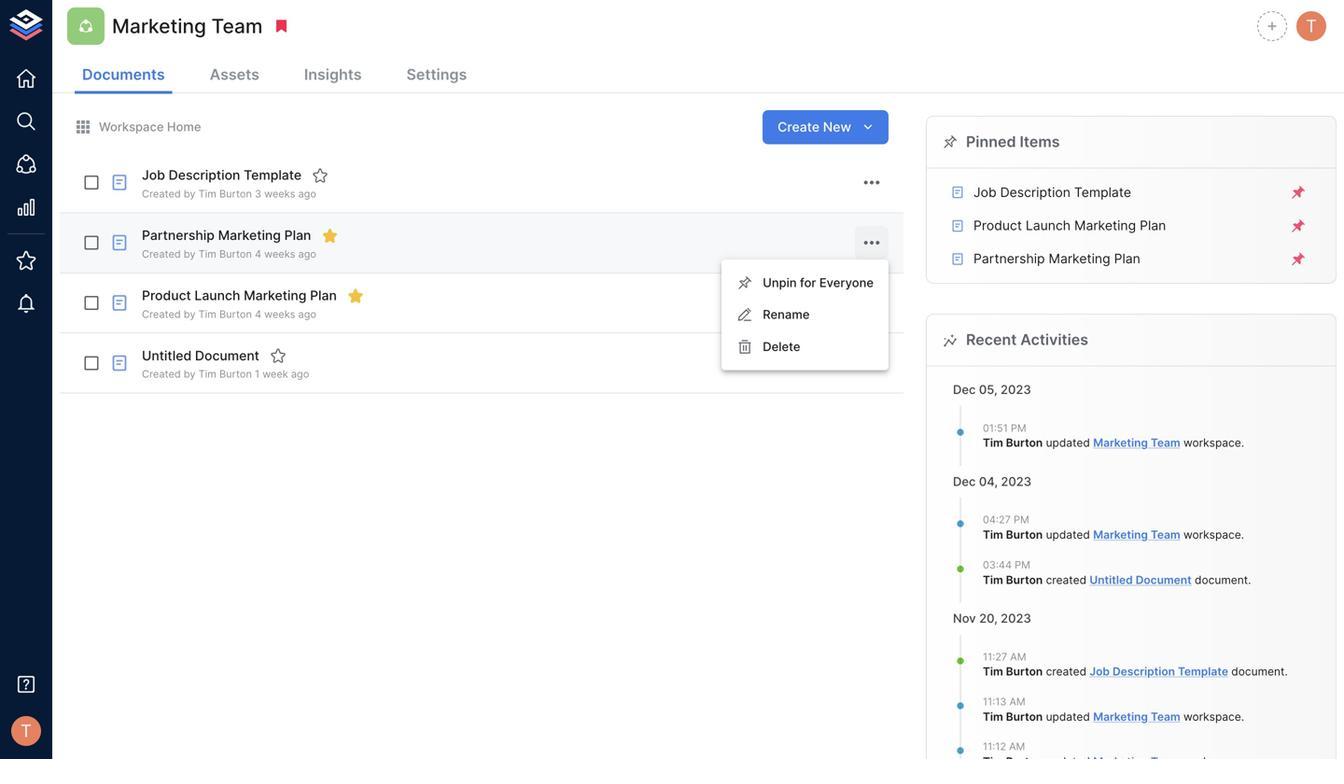 Task type: locate. For each thing, give the bounding box(es) containing it.
1 horizontal spatial t
[[1307, 16, 1318, 36]]

marketing team link
[[1094, 436, 1181, 450], [1094, 528, 1181, 542], [1094, 710, 1181, 724]]

document
[[1195, 573, 1249, 587], [1232, 665, 1285, 679]]

product
[[974, 218, 1023, 233], [142, 288, 191, 304]]

0 vertical spatial updated
[[1046, 436, 1091, 450]]

3 created from the top
[[142, 308, 181, 320]]

3 by from the top
[[184, 308, 196, 320]]

weeks for marketing
[[264, 308, 296, 320]]

by for partnership
[[184, 248, 196, 260]]

by
[[184, 188, 196, 200], [184, 248, 196, 260], [184, 308, 196, 320], [184, 368, 196, 380]]

2 vertical spatial pm
[[1015, 559, 1031, 571]]

job description template link up 11:13 am tim burton updated marketing team workspace .
[[1090, 665, 1229, 679]]

2 vertical spatial marketing team link
[[1094, 710, 1181, 724]]

0 vertical spatial untitled
[[142, 348, 192, 364]]

job inside button
[[974, 184, 997, 200]]

job down 'pinned'
[[974, 184, 997, 200]]

am inside 11:27 am tim burton created job description template document .
[[1011, 651, 1027, 663]]

1 workspace from the top
[[1184, 436, 1242, 450]]

product down 'pinned'
[[974, 218, 1023, 233]]

tim inside 01:51 pm tim burton updated marketing team workspace .
[[983, 436, 1004, 450]]

0 horizontal spatial document
[[195, 348, 260, 364]]

insights link
[[297, 58, 369, 94]]

created by tim burton 4 weeks ago
[[142, 248, 317, 260], [142, 308, 317, 320]]

tim left 3
[[199, 188, 217, 200]]

pm right 01:51 in the bottom of the page
[[1011, 422, 1027, 434]]

1 horizontal spatial template
[[1075, 184, 1132, 200]]

created for untitled
[[142, 368, 181, 380]]

delete button
[[722, 331, 889, 363]]

burton inside 11:13 am tim burton updated marketing team workspace .
[[1007, 710, 1043, 724]]

job description template link
[[950, 183, 1288, 202], [1090, 665, 1229, 679]]

workspace for 01:51 pm tim burton updated marketing team workspace .
[[1184, 436, 1242, 450]]

product launch marketing plan up untitled document
[[142, 288, 337, 304]]

unpin for everyone
[[763, 275, 874, 290]]

1 vertical spatial t button
[[6, 711, 47, 752]]

0 horizontal spatial t
[[21, 721, 32, 741]]

2 vertical spatial workspace
[[1184, 710, 1242, 724]]

team
[[212, 14, 263, 38], [1151, 436, 1181, 450], [1151, 528, 1181, 542], [1151, 710, 1181, 724]]

plan
[[1140, 218, 1167, 233], [284, 227, 311, 243], [1115, 251, 1141, 267], [310, 288, 337, 304]]

unpin image
[[1291, 184, 1307, 201]]

by down untitled document
[[184, 368, 196, 380]]

product inside "link"
[[974, 218, 1023, 233]]

2 2023 from the top
[[1002, 474, 1032, 489]]

0 vertical spatial created by tim burton 4 weeks ago
[[142, 248, 317, 260]]

marketing up partnership marketing plan link
[[1075, 218, 1137, 233]]

job down workspace home
[[142, 167, 165, 183]]

dec 05, 2023
[[953, 382, 1032, 397]]

1 4 from the top
[[255, 248, 262, 260]]

remove favorite image
[[322, 227, 338, 244]]

1 created from the top
[[142, 188, 181, 200]]

plan down job description template button
[[1140, 218, 1167, 233]]

am right 11:12
[[1010, 741, 1026, 753]]

created inside 03:44 pm tim burton created untitled document document .
[[1046, 573, 1087, 587]]

launch up partnership marketing plan link
[[1026, 218, 1071, 233]]

pinned
[[967, 133, 1017, 151]]

4 by from the top
[[184, 368, 196, 380]]

0 vertical spatial template
[[244, 167, 302, 183]]

t for leftmost t button
[[21, 721, 32, 741]]

documents
[[82, 65, 165, 84]]

assets
[[210, 65, 259, 84]]

1 vertical spatial 4
[[255, 308, 262, 320]]

0 vertical spatial description
[[169, 167, 240, 183]]

tim down 03:44
[[983, 573, 1004, 587]]

am right 11:27
[[1011, 651, 1027, 663]]

1 horizontal spatial job description template
[[974, 184, 1132, 200]]

1 vertical spatial partnership marketing plan
[[974, 251, 1141, 267]]

team inside 11:13 am tim burton updated marketing team workspace .
[[1151, 710, 1181, 724]]

marketing team link for 11:13 am tim burton updated marketing team workspace .
[[1094, 710, 1181, 724]]

2023
[[1001, 382, 1032, 397], [1002, 474, 1032, 489], [1001, 611, 1032, 626]]

workspace
[[1184, 436, 1242, 450], [1184, 528, 1242, 542], [1184, 710, 1242, 724]]

job
[[142, 167, 165, 183], [974, 184, 997, 200], [1090, 665, 1110, 679]]

document
[[195, 348, 260, 364], [1136, 573, 1192, 587]]

0 vertical spatial t
[[1307, 16, 1318, 36]]

team inside 01:51 pm tim burton updated marketing team workspace .
[[1151, 436, 1181, 450]]

. inside 01:51 pm tim burton updated marketing team workspace .
[[1242, 436, 1245, 450]]

1 dec from the top
[[953, 382, 976, 397]]

0 vertical spatial job description template
[[142, 167, 302, 183]]

2 workspace from the top
[[1184, 528, 1242, 542]]

created inside 11:27 am tim burton created job description template document .
[[1046, 665, 1087, 679]]

2 unpin image from the top
[[1291, 251, 1307, 267]]

document inside 03:44 pm tim burton created untitled document document .
[[1136, 573, 1192, 587]]

by down 'created by tim burton 3 weeks ago'
[[184, 248, 196, 260]]

created by tim burton 4 weeks ago up untitled document
[[142, 308, 317, 320]]

dec 04, 2023
[[953, 474, 1032, 489]]

2 vertical spatial weeks
[[264, 308, 296, 320]]

created by tim burton 4 weeks ago for launch
[[142, 308, 317, 320]]

created for job
[[142, 188, 181, 200]]

updated inside 04:27 pm tim burton updated marketing team workspace .
[[1046, 528, 1091, 542]]

workspace inside 04:27 pm tim burton updated marketing team workspace .
[[1184, 528, 1242, 542]]

03:44
[[983, 559, 1012, 571]]

1 horizontal spatial t button
[[1294, 8, 1330, 44]]

4 up 1
[[255, 308, 262, 320]]

am for created
[[1011, 651, 1027, 663]]

1 vertical spatial dec
[[953, 474, 976, 489]]

1 vertical spatial created by tim burton 4 weeks ago
[[142, 308, 317, 320]]

2023 for nov 20, 2023
[[1001, 611, 1032, 626]]

nov 20, 2023
[[953, 611, 1032, 626]]

unpin image
[[1291, 217, 1307, 234], [1291, 251, 1307, 267]]

0 horizontal spatial untitled
[[142, 348, 192, 364]]

created
[[1046, 573, 1087, 587], [1046, 665, 1087, 679]]

0 vertical spatial marketing team link
[[1094, 436, 1181, 450]]

created
[[142, 188, 181, 200], [142, 248, 181, 260], [142, 308, 181, 320], [142, 368, 181, 380]]

1 horizontal spatial product launch marketing plan
[[974, 218, 1167, 233]]

1 updated from the top
[[1046, 436, 1091, 450]]

burton
[[219, 188, 252, 200], [219, 248, 252, 260], [219, 308, 252, 320], [219, 368, 252, 380], [1007, 436, 1043, 450], [1007, 528, 1043, 542], [1007, 573, 1043, 587], [1007, 665, 1043, 679], [1007, 710, 1043, 724]]

1 vertical spatial unpin image
[[1291, 251, 1307, 267]]

burton down 11:27
[[1007, 665, 1043, 679]]

marketing up 03:44 pm tim burton created untitled document document .
[[1094, 528, 1149, 542]]

nov
[[953, 611, 977, 626]]

1 vertical spatial launch
[[195, 288, 240, 304]]

0 horizontal spatial product launch marketing plan
[[142, 288, 337, 304]]

11:12
[[983, 741, 1007, 753]]

0 horizontal spatial job
[[142, 167, 165, 183]]

untitled down 04:27 pm tim burton updated marketing team workspace . at the right bottom
[[1090, 573, 1133, 587]]

unpin image inside partnership marketing plan button
[[1291, 251, 1307, 267]]

team for 01:51 pm tim burton updated marketing team workspace .
[[1151, 436, 1181, 450]]

2023 right 05,
[[1001, 382, 1032, 397]]

plan left remove favorite image
[[284, 227, 311, 243]]

1 vertical spatial am
[[1010, 696, 1026, 708]]

unpin for everyone button
[[722, 267, 889, 299]]

ago for marketing
[[298, 308, 317, 320]]

week
[[263, 368, 288, 380]]

marketing team link down 11:27 am tim burton created job description template document .
[[1094, 710, 1181, 724]]

t
[[1307, 16, 1318, 36], [21, 721, 32, 741]]

created down untitled document
[[142, 368, 181, 380]]

1 vertical spatial job description template link
[[1090, 665, 1229, 679]]

launch
[[1026, 218, 1071, 233], [195, 288, 240, 304]]

product launch marketing plan
[[974, 218, 1167, 233], [142, 288, 337, 304]]

2 vertical spatial description
[[1113, 665, 1176, 679]]

plan down 'product launch marketing plan' button
[[1115, 251, 1141, 267]]

tim down untitled document
[[199, 368, 217, 380]]

for
[[800, 275, 817, 290]]

updated inside 01:51 pm tim burton updated marketing team workspace .
[[1046, 436, 1091, 450]]

0 horizontal spatial product
[[142, 288, 191, 304]]

1 2023 from the top
[[1001, 382, 1032, 397]]

0 vertical spatial 4
[[255, 248, 262, 260]]

1 by from the top
[[184, 188, 196, 200]]

0 vertical spatial partnership marketing plan
[[142, 227, 311, 243]]

0 vertical spatial weeks
[[264, 188, 295, 200]]

0 vertical spatial job
[[142, 167, 165, 183]]

product launch marketing plan inside "link"
[[974, 218, 1167, 233]]

0 vertical spatial job description template link
[[950, 183, 1288, 202]]

burton down 03:44
[[1007, 573, 1043, 587]]

pm inside 03:44 pm tim burton created untitled document document .
[[1015, 559, 1031, 571]]

1 vertical spatial job description template
[[974, 184, 1132, 200]]

workspace home link
[[75, 119, 201, 136]]

2 by from the top
[[184, 248, 196, 260]]

burton down 01:51 in the bottom of the page
[[1007, 436, 1043, 450]]

3 updated from the top
[[1046, 710, 1091, 724]]

1 vertical spatial untitled
[[1090, 573, 1133, 587]]

created up untitled document
[[142, 308, 181, 320]]

tim up untitled document
[[199, 308, 217, 320]]

1 vertical spatial marketing team link
[[1094, 528, 1181, 542]]

0 vertical spatial product launch marketing plan
[[974, 218, 1167, 233]]

t button
[[1294, 8, 1330, 44], [6, 711, 47, 752]]

3 workspace from the top
[[1184, 710, 1242, 724]]

untitled inside 03:44 pm tim burton created untitled document document .
[[1090, 573, 1133, 587]]

template inside 11:27 am tim burton created job description template document .
[[1179, 665, 1229, 679]]

1 vertical spatial job
[[974, 184, 997, 200]]

description up 11:13 am tim burton updated marketing team workspace .
[[1113, 665, 1176, 679]]

. inside 03:44 pm tim burton created untitled document document .
[[1249, 573, 1252, 587]]

job up 11:13 am tim burton updated marketing team workspace .
[[1090, 665, 1110, 679]]

unpin image inside 'product launch marketing plan' button
[[1291, 217, 1307, 234]]

1
[[255, 368, 260, 380]]

04:27 pm tim burton updated marketing team workspace .
[[983, 514, 1245, 542]]

description
[[169, 167, 240, 183], [1001, 184, 1071, 200], [1113, 665, 1176, 679]]

04,
[[979, 474, 998, 489]]

pm inside 04:27 pm tim burton updated marketing team workspace .
[[1014, 514, 1030, 526]]

marketing down 11:27 am tim burton created job description template document .
[[1094, 710, 1149, 724]]

. for 01:51 pm tim burton updated marketing team workspace .
[[1242, 436, 1245, 450]]

job description template up 'created by tim burton 3 weeks ago'
[[142, 167, 302, 183]]

. inside 11:13 am tim burton updated marketing team workspace .
[[1242, 710, 1245, 724]]

pm inside 01:51 pm tim burton updated marketing team workspace .
[[1011, 422, 1027, 434]]

am
[[1011, 651, 1027, 663], [1010, 696, 1026, 708], [1010, 741, 1026, 753]]

product up untitled document
[[142, 288, 191, 304]]

plan inside "link"
[[1140, 218, 1167, 233]]

tim down the 11:13
[[983, 710, 1004, 724]]

dec for dec 04, 2023
[[953, 474, 976, 489]]

tim down 01:51 in the bottom of the page
[[983, 436, 1004, 450]]

document down 04:27 pm tim burton updated marketing team workspace . at the right bottom
[[1136, 573, 1192, 587]]

1 vertical spatial template
[[1075, 184, 1132, 200]]

favorite image
[[312, 167, 329, 184]]

dec left 04, at the right bottom of page
[[953, 474, 976, 489]]

. for 04:27 pm tim burton updated marketing team workspace .
[[1242, 528, 1245, 542]]

1 vertical spatial created
[[1046, 665, 1087, 679]]

tim inside 04:27 pm tim burton updated marketing team workspace .
[[983, 528, 1004, 542]]

05,
[[979, 382, 998, 397]]

4 down 3
[[255, 248, 262, 260]]

everyone
[[820, 275, 874, 290]]

description down 'items'
[[1001, 184, 1071, 200]]

marketing inside 11:13 am tim burton updated marketing team workspace .
[[1094, 710, 1149, 724]]

weeks for plan
[[264, 248, 296, 260]]

am right the 11:13
[[1010, 696, 1026, 708]]

1 horizontal spatial partnership
[[974, 251, 1046, 267]]

2 horizontal spatial description
[[1113, 665, 1176, 679]]

untitled
[[142, 348, 192, 364], [1090, 573, 1133, 587]]

2 created from the top
[[1046, 665, 1087, 679]]

3 marketing team link from the top
[[1094, 710, 1181, 724]]

0 horizontal spatial description
[[169, 167, 240, 183]]

description up 'created by tim burton 3 weeks ago'
[[169, 167, 240, 183]]

weeks
[[264, 188, 295, 200], [264, 248, 296, 260], [264, 308, 296, 320]]

marketing team link up 03:44 pm tim burton created untitled document document .
[[1094, 528, 1181, 542]]

ago for plan
[[298, 248, 317, 260]]

1 vertical spatial updated
[[1046, 528, 1091, 542]]

2 created from the top
[[142, 248, 181, 260]]

1 horizontal spatial partnership marketing plan
[[974, 251, 1141, 267]]

marketing team link for 01:51 pm tim burton updated marketing team workspace .
[[1094, 436, 1181, 450]]

0 vertical spatial 2023
[[1001, 382, 1032, 397]]

description inside button
[[1001, 184, 1071, 200]]

by up untitled document
[[184, 308, 196, 320]]

11:27
[[983, 651, 1008, 663]]

pm for 04:27 pm tim burton updated marketing team workspace .
[[1014, 514, 1030, 526]]

untitled document link
[[1090, 573, 1192, 587]]

0 vertical spatial document
[[1195, 573, 1249, 587]]

1 horizontal spatial product
[[974, 218, 1023, 233]]

job description template link up the product launch marketing plan "link"
[[950, 183, 1288, 202]]

1 vertical spatial pm
[[1014, 514, 1030, 526]]

created for partnership
[[142, 248, 181, 260]]

updated for 11:13 am tim burton updated marketing team workspace .
[[1046, 710, 1091, 724]]

1 horizontal spatial launch
[[1026, 218, 1071, 233]]

1 vertical spatial workspace
[[1184, 528, 1242, 542]]

2 vertical spatial template
[[1179, 665, 1229, 679]]

settings
[[407, 65, 467, 84]]

created by tim burton 4 weeks ago down 'created by tim burton 3 weeks ago'
[[142, 248, 317, 260]]

0 vertical spatial created
[[1046, 573, 1087, 587]]

created up 11:13 am tim burton updated marketing team workspace .
[[1046, 665, 1087, 679]]

tim down 04:27 on the right of the page
[[983, 528, 1004, 542]]

burton inside 04:27 pm tim burton updated marketing team workspace .
[[1007, 528, 1043, 542]]

tim inside 03:44 pm tim burton created untitled document document .
[[983, 573, 1004, 587]]

1 vertical spatial description
[[1001, 184, 1071, 200]]

job description template down 'items'
[[974, 184, 1132, 200]]

description inside 11:27 am tim burton created job description template document .
[[1113, 665, 1176, 679]]

ago
[[298, 188, 317, 200], [298, 248, 317, 260], [298, 308, 317, 320], [291, 368, 309, 380]]

dec
[[953, 382, 976, 397], [953, 474, 976, 489]]

3 2023 from the top
[[1001, 611, 1032, 626]]

2 4 from the top
[[255, 308, 262, 320]]

job description template inside button
[[974, 184, 1132, 200]]

1 vertical spatial document
[[1232, 665, 1285, 679]]

0 horizontal spatial job description template
[[142, 167, 302, 183]]

unpin image for product launch marketing plan
[[1291, 217, 1307, 234]]

created for product
[[142, 308, 181, 320]]

weeks up favorite image
[[264, 308, 296, 320]]

1 vertical spatial partnership
[[974, 251, 1046, 267]]

pinned items
[[967, 133, 1060, 151]]

rename button
[[722, 299, 889, 331]]

2023 right 04, at the right bottom of page
[[1002, 474, 1032, 489]]

partnership marketing plan down the product launch marketing plan "link"
[[974, 251, 1141, 267]]

0 vertical spatial t button
[[1294, 8, 1330, 44]]

2 vertical spatial job
[[1090, 665, 1110, 679]]

workspace inside 11:13 am tim burton updated marketing team workspace .
[[1184, 710, 1242, 724]]

am inside 11:13 am tim burton updated marketing team workspace .
[[1010, 696, 1026, 708]]

1 horizontal spatial untitled
[[1090, 573, 1133, 587]]

partnership marketing plan inside button
[[974, 251, 1141, 267]]

. for 11:13 am tim burton updated marketing team workspace .
[[1242, 710, 1245, 724]]

0 vertical spatial product
[[974, 218, 1023, 233]]

.
[[1242, 436, 1245, 450], [1242, 528, 1245, 542], [1249, 573, 1252, 587], [1285, 665, 1288, 679], [1242, 710, 1245, 724]]

partnership
[[142, 227, 215, 243], [974, 251, 1046, 267]]

1 horizontal spatial description
[[1001, 184, 1071, 200]]

updated
[[1046, 436, 1091, 450], [1046, 528, 1091, 542], [1046, 710, 1091, 724]]

untitled up created by tim burton 1 week ago at the left of page
[[142, 348, 192, 364]]

rename
[[763, 307, 810, 322]]

1 vertical spatial product
[[142, 288, 191, 304]]

0 vertical spatial launch
[[1026, 218, 1071, 233]]

1 vertical spatial product launch marketing plan
[[142, 288, 337, 304]]

marketing
[[112, 14, 206, 38], [1075, 218, 1137, 233], [218, 227, 281, 243], [1049, 251, 1111, 267], [244, 288, 307, 304], [1094, 436, 1149, 450], [1094, 528, 1149, 542], [1094, 710, 1149, 724]]

2 vertical spatial updated
[[1046, 710, 1091, 724]]

2 updated from the top
[[1046, 528, 1091, 542]]

2 dec from the top
[[953, 474, 976, 489]]

tim
[[199, 188, 217, 200], [199, 248, 217, 260], [199, 308, 217, 320], [199, 368, 217, 380], [983, 436, 1004, 450], [983, 528, 1004, 542], [983, 573, 1004, 587], [983, 665, 1004, 679], [983, 710, 1004, 724]]

created down workspace home
[[142, 188, 181, 200]]

template
[[244, 167, 302, 183], [1075, 184, 1132, 200], [1179, 665, 1229, 679]]

2 marketing team link from the top
[[1094, 528, 1181, 542]]

0 vertical spatial partnership
[[142, 227, 215, 243]]

partnership up the recent at the right top of the page
[[974, 251, 1046, 267]]

0 vertical spatial dec
[[953, 382, 976, 397]]

1 vertical spatial document
[[1136, 573, 1192, 587]]

product launch marketing plan up partnership marketing plan link
[[974, 218, 1167, 233]]

partnership marketing plan down 'created by tim burton 3 weeks ago'
[[142, 227, 311, 243]]

updated inside 11:13 am tim burton updated marketing team workspace .
[[1046, 710, 1091, 724]]

2 horizontal spatial template
[[1179, 665, 1229, 679]]

team inside 04:27 pm tim burton updated marketing team workspace .
[[1151, 528, 1181, 542]]

1 created by tim burton 4 weeks ago from the top
[[142, 248, 317, 260]]

2 weeks from the top
[[264, 248, 296, 260]]

1 vertical spatial t
[[21, 721, 32, 741]]

marketing inside the product launch marketing plan "link"
[[1075, 218, 1137, 233]]

2 vertical spatial 2023
[[1001, 611, 1032, 626]]

partnership marketing plan button
[[935, 242, 1329, 276]]

created down 04:27 pm tim burton updated marketing team workspace . at the right bottom
[[1046, 573, 1087, 587]]

marketing up 04:27 pm tim burton updated marketing team workspace . at the right bottom
[[1094, 436, 1149, 450]]

pm right 03:44
[[1015, 559, 1031, 571]]

partnership down 'created by tim burton 3 weeks ago'
[[142, 227, 215, 243]]

1 horizontal spatial job
[[974, 184, 997, 200]]

20,
[[980, 611, 998, 626]]

tim down 11:27
[[983, 665, 1004, 679]]

pm
[[1011, 422, 1027, 434], [1014, 514, 1030, 526], [1015, 559, 1031, 571]]

workspace inside 01:51 pm tim burton updated marketing team workspace .
[[1184, 436, 1242, 450]]

weeks down 'created by tim burton 3 weeks ago'
[[264, 248, 296, 260]]

0 vertical spatial unpin image
[[1291, 217, 1307, 234]]

created down 'created by tim burton 3 weeks ago'
[[142, 248, 181, 260]]

pm right 04:27 on the right of the page
[[1014, 514, 1030, 526]]

3 weeks from the top
[[264, 308, 296, 320]]

partnership marketing plan
[[142, 227, 311, 243], [974, 251, 1141, 267]]

4 created from the top
[[142, 368, 181, 380]]

0 horizontal spatial launch
[[195, 288, 240, 304]]

unpin
[[763, 275, 797, 290]]

launch up untitled document
[[195, 288, 240, 304]]

marketing team link for 04:27 pm tim burton updated marketing team workspace .
[[1094, 528, 1181, 542]]

marketing down the product launch marketing plan "link"
[[1049, 251, 1111, 267]]

marketing team link up 04:27 pm tim burton updated marketing team workspace . at the right bottom
[[1094, 436, 1181, 450]]

0 vertical spatial workspace
[[1184, 436, 1242, 450]]

0 horizontal spatial template
[[244, 167, 302, 183]]

ago for template
[[298, 188, 317, 200]]

0 vertical spatial am
[[1011, 651, 1027, 663]]

burton down the 11:13
[[1007, 710, 1043, 724]]

1 unpin image from the top
[[1291, 217, 1307, 234]]

burton down 04:27 on the right of the page
[[1007, 528, 1043, 542]]

2 horizontal spatial job
[[1090, 665, 1110, 679]]

dec for dec 05, 2023
[[953, 382, 976, 397]]

1 marketing team link from the top
[[1094, 436, 1181, 450]]

1 vertical spatial 2023
[[1002, 474, 1032, 489]]

product launch marketing plan link
[[950, 217, 1288, 235]]

1 vertical spatial weeks
[[264, 248, 296, 260]]

weeks right 3
[[264, 188, 295, 200]]

dec left 05,
[[953, 382, 976, 397]]

03:44 pm tim burton created untitled document document .
[[983, 559, 1252, 587]]

2 vertical spatial am
[[1010, 741, 1026, 753]]

2 created by tim burton 4 weeks ago from the top
[[142, 308, 317, 320]]

job description template
[[142, 167, 302, 183], [974, 184, 1132, 200]]

tim inside 11:27 am tim burton created job description template document .
[[983, 665, 1004, 679]]

4
[[255, 248, 262, 260], [255, 308, 262, 320]]

1 created from the top
[[1046, 573, 1087, 587]]

0 vertical spatial pm
[[1011, 422, 1027, 434]]

tim down 'created by tim burton 3 weeks ago'
[[199, 248, 217, 260]]

. inside 04:27 pm tim burton updated marketing team workspace .
[[1242, 528, 1245, 542]]

1 horizontal spatial document
[[1136, 573, 1192, 587]]

by down home
[[184, 188, 196, 200]]

burton inside 03:44 pm tim burton created untitled document document .
[[1007, 573, 1043, 587]]

untitled document
[[142, 348, 260, 364]]

document up created by tim burton 1 week ago at the left of page
[[195, 348, 260, 364]]

2023 right 20,
[[1001, 611, 1032, 626]]

1 weeks from the top
[[264, 188, 295, 200]]



Task type: vqa. For each thing, say whether or not it's contained in the screenshot.
Workspace Home link
yes



Task type: describe. For each thing, give the bounding box(es) containing it.
documents link
[[75, 58, 172, 94]]

4 for marketing
[[255, 248, 262, 260]]

settings link
[[399, 58, 475, 94]]

partnership marketing plan link
[[950, 250, 1288, 268]]

2023 for dec 04, 2023
[[1002, 474, 1032, 489]]

job description template button
[[935, 176, 1329, 209]]

. inside 11:27 am tim burton created job description template document .
[[1285, 665, 1288, 679]]

marketing inside 04:27 pm tim burton updated marketing team workspace .
[[1094, 528, 1149, 542]]

marketing team
[[112, 14, 263, 38]]

marketing inside partnership marketing plan link
[[1049, 251, 1111, 267]]

burton inside 11:27 am tim burton created job description template document .
[[1007, 665, 1043, 679]]

delete
[[763, 339, 801, 354]]

01:51
[[983, 422, 1008, 434]]

team for 04:27 pm tim burton updated marketing team workspace .
[[1151, 528, 1181, 542]]

4 for launch
[[255, 308, 262, 320]]

11:13
[[983, 696, 1007, 708]]

created for job
[[1046, 665, 1087, 679]]

document inside 03:44 pm tim burton created untitled document document .
[[1195, 573, 1249, 587]]

burton up untitled document
[[219, 308, 252, 320]]

home
[[167, 119, 201, 134]]

2023 for dec 05, 2023
[[1001, 382, 1032, 397]]

pm for 03:44 pm tim burton created untitled document document .
[[1015, 559, 1031, 571]]

tim inside 11:13 am tim burton updated marketing team workspace .
[[983, 710, 1004, 724]]

0 vertical spatial document
[[195, 348, 260, 364]]

plan left remove favorite icon on the left top of page
[[310, 288, 337, 304]]

activities
[[1021, 331, 1089, 349]]

0 horizontal spatial t button
[[6, 711, 47, 752]]

workspace home
[[99, 119, 201, 134]]

11:12 am
[[983, 741, 1026, 753]]

by for product
[[184, 308, 196, 320]]

11:13 am tim burton updated marketing team workspace .
[[983, 696, 1245, 724]]

insights
[[304, 65, 362, 84]]

burton down 'created by tim burton 3 weeks ago'
[[219, 248, 252, 260]]

marketing up documents
[[112, 14, 206, 38]]

create new
[[778, 119, 852, 135]]

create new button
[[763, 110, 889, 144]]

items
[[1020, 133, 1060, 151]]

11:27 am tim burton created job description template document .
[[983, 651, 1288, 679]]

by for job
[[184, 188, 196, 200]]

assets link
[[202, 58, 267, 94]]

04:27
[[983, 514, 1011, 526]]

favorite image
[[270, 348, 287, 364]]

workspace for 11:13 am tim burton updated marketing team workspace .
[[1184, 710, 1242, 724]]

workspace
[[99, 119, 164, 134]]

job inside 11:27 am tim burton created job description template document .
[[1090, 665, 1110, 679]]

create
[[778, 119, 820, 135]]

01:51 pm tim burton updated marketing team workspace .
[[983, 422, 1245, 450]]

created by tim burton 3 weeks ago
[[142, 188, 317, 200]]

weeks for template
[[264, 188, 295, 200]]

am for updated
[[1010, 696, 1026, 708]]

unpin image for partnership marketing plan
[[1291, 251, 1307, 267]]

team for 11:13 am tim burton updated marketing team workspace .
[[1151, 710, 1181, 724]]

pm for 01:51 pm tim burton updated marketing team workspace .
[[1011, 422, 1027, 434]]

launch inside "link"
[[1026, 218, 1071, 233]]

remove favorite image
[[347, 287, 364, 304]]

marketing down 3
[[218, 227, 281, 243]]

3
[[255, 188, 261, 200]]

marketing up favorite image
[[244, 288, 307, 304]]

template inside button
[[1075, 184, 1132, 200]]

t for topmost t button
[[1307, 16, 1318, 36]]

created by tim burton 4 weeks ago for marketing
[[142, 248, 317, 260]]

created by tim burton 1 week ago
[[142, 368, 309, 380]]

document inside 11:27 am tim burton created job description template document .
[[1232, 665, 1285, 679]]

0 horizontal spatial partnership
[[142, 227, 215, 243]]

. for 03:44 pm tim burton created untitled document document .
[[1249, 573, 1252, 587]]

recent
[[967, 331, 1017, 349]]

burton left 1
[[219, 368, 252, 380]]

workspace for 04:27 pm tim burton updated marketing team workspace .
[[1184, 528, 1242, 542]]

product launch marketing plan button
[[935, 209, 1329, 242]]

updated for 04:27 pm tim burton updated marketing team workspace .
[[1046, 528, 1091, 542]]

burton left 3
[[219, 188, 252, 200]]

created for untitled
[[1046, 573, 1087, 587]]

recent activities
[[967, 331, 1089, 349]]

partnership inside button
[[974, 251, 1046, 267]]

marketing inside 01:51 pm tim burton updated marketing team workspace .
[[1094, 436, 1149, 450]]

remove bookmark image
[[273, 18, 290, 35]]

job description template link inside button
[[950, 183, 1288, 202]]

updated for 01:51 pm tim burton updated marketing team workspace .
[[1046, 436, 1091, 450]]

by for untitled
[[184, 368, 196, 380]]

new
[[823, 119, 852, 135]]

0 horizontal spatial partnership marketing plan
[[142, 227, 311, 243]]

burton inside 01:51 pm tim burton updated marketing team workspace .
[[1007, 436, 1043, 450]]



